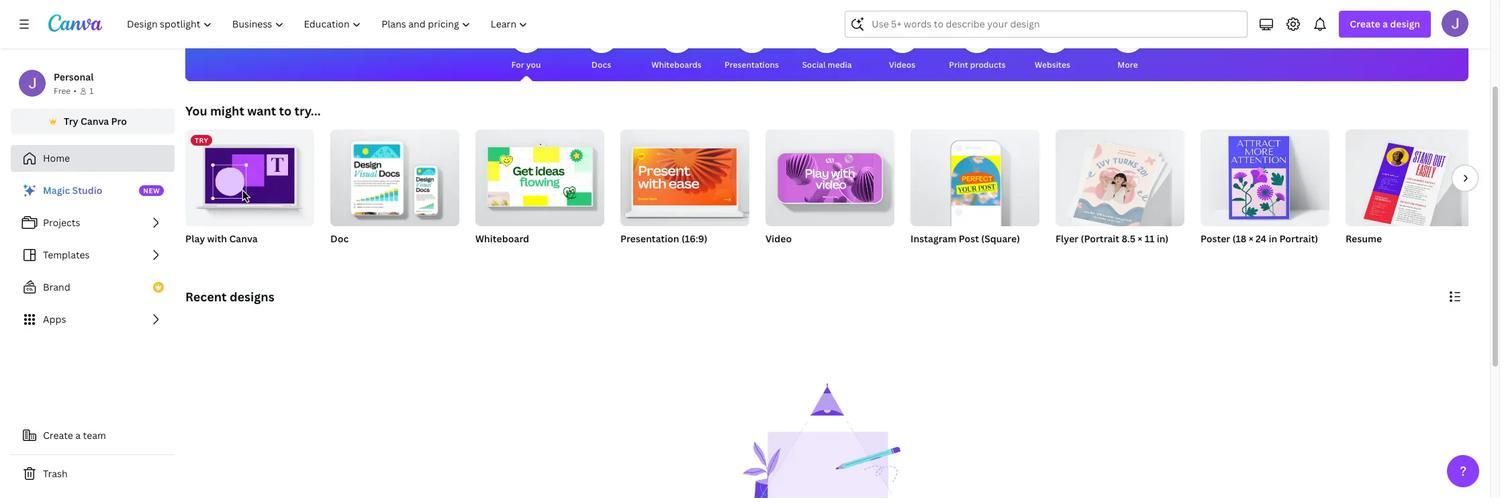 Task type: locate. For each thing, give the bounding box(es) containing it.
new
[[143, 186, 160, 195]]

want
[[247, 103, 276, 119]]

1 horizontal spatial ×
[[1249, 232, 1254, 245]]

8.5
[[1122, 232, 1136, 245]]

0 vertical spatial create
[[1351, 17, 1381, 30]]

create left "team"
[[43, 429, 73, 442]]

group for doc
[[331, 124, 460, 226]]

× left 11
[[1138, 232, 1143, 245]]

pro
[[111, 115, 127, 128]]

flyer (portrait 8.5 × 11 in)
[[1056, 232, 1169, 245]]

instagram post (square)
[[911, 232, 1020, 245]]

11
[[1145, 232, 1155, 245]]

1 vertical spatial try
[[195, 136, 209, 145]]

poster
[[1201, 232, 1231, 245]]

create inside dropdown button
[[1351, 17, 1381, 30]]

create for create a team
[[43, 429, 73, 442]]

a left design on the top
[[1383, 17, 1389, 30]]

poster (18 × 24 in portrait)
[[1201, 232, 1319, 245]]

designs
[[230, 289, 274, 305]]

create a team
[[43, 429, 106, 442]]

create for create a design
[[1351, 17, 1381, 30]]

poster (18 × 24 in portrait) group
[[1201, 124, 1330, 263]]

0 horizontal spatial try
[[64, 115, 78, 128]]

canva right with
[[229, 232, 258, 245]]

(square)
[[982, 232, 1020, 245]]

6 group from the left
[[1056, 124, 1185, 231]]

canva left pro
[[81, 115, 109, 128]]

personal
[[54, 71, 94, 83]]

0 vertical spatial canva
[[81, 115, 109, 128]]

apps
[[43, 313, 66, 326]]

1 vertical spatial a
[[75, 429, 81, 442]]

None search field
[[845, 11, 1248, 38]]

create left design on the top
[[1351, 17, 1381, 30]]

1 vertical spatial canva
[[229, 232, 258, 245]]

projects link
[[11, 210, 175, 236]]

1 × from the left
[[1138, 232, 1143, 245]]

flyer (portrait 8.5 × 11 in) group
[[1056, 124, 1185, 263]]

trash
[[43, 468, 68, 480]]

for you
[[512, 59, 541, 71]]

create a team button
[[11, 423, 175, 449]]

1 horizontal spatial a
[[1383, 17, 1389, 30]]

24
[[1256, 232, 1267, 245]]

0 horizontal spatial ×
[[1138, 232, 1143, 245]]

0 vertical spatial try
[[64, 115, 78, 128]]

you
[[526, 59, 541, 71]]

a
[[1383, 17, 1389, 30], [75, 429, 81, 442]]

a inside button
[[75, 429, 81, 442]]

5 group from the left
[[911, 124, 1040, 226]]

0 horizontal spatial create
[[43, 429, 73, 442]]

in)
[[1157, 232, 1169, 245]]

0 horizontal spatial canva
[[81, 115, 109, 128]]

top level navigation element
[[118, 11, 540, 38]]

create inside button
[[43, 429, 73, 442]]

whiteboard group
[[476, 124, 605, 263]]

try...
[[295, 103, 321, 119]]

you might want to try...
[[185, 103, 321, 119]]

1 vertical spatial create
[[43, 429, 73, 442]]

a inside dropdown button
[[1383, 17, 1389, 30]]

1 horizontal spatial create
[[1351, 17, 1381, 30]]

might
[[210, 103, 244, 119]]

8 group from the left
[[1346, 124, 1475, 232]]

(portrait
[[1081, 232, 1120, 245]]

play with canva
[[185, 232, 258, 245]]

try inside play with canva group
[[195, 136, 209, 145]]

try down •
[[64, 115, 78, 128]]

0 horizontal spatial a
[[75, 429, 81, 442]]

social media button
[[802, 11, 852, 81]]

1 group from the left
[[331, 124, 460, 226]]

you
[[185, 103, 207, 119]]

group for instagram post (square)
[[911, 124, 1040, 226]]

3 group from the left
[[621, 124, 750, 226]]

presentations
[[725, 59, 779, 71]]

try down 'you'
[[195, 136, 209, 145]]

1 horizontal spatial canva
[[229, 232, 258, 245]]

home link
[[11, 145, 175, 172]]

list
[[11, 177, 175, 333]]

more button
[[1112, 11, 1144, 81]]

jacob simon image
[[1442, 10, 1469, 37]]

home
[[43, 152, 70, 165]]

resume
[[1346, 232, 1383, 245]]

×
[[1138, 232, 1143, 245], [1249, 232, 1254, 245]]

group for resume
[[1346, 124, 1475, 232]]

free •
[[54, 85, 77, 97]]

try for try
[[195, 136, 209, 145]]

magic studio
[[43, 184, 102, 197]]

1
[[89, 85, 94, 97]]

whiteboards
[[652, 59, 702, 71]]

products
[[971, 59, 1006, 71]]

4 group from the left
[[766, 124, 895, 226]]

try canva pro
[[64, 115, 127, 128]]

group
[[331, 124, 460, 226], [476, 124, 605, 226], [621, 124, 750, 226], [766, 124, 895, 226], [911, 124, 1040, 226], [1056, 124, 1185, 231], [1201, 124, 1330, 226], [1346, 124, 1475, 232]]

create
[[1351, 17, 1381, 30], [43, 429, 73, 442]]

•
[[73, 85, 77, 97]]

canva
[[81, 115, 109, 128], [229, 232, 258, 245]]

7 group from the left
[[1201, 124, 1330, 226]]

team
[[83, 429, 106, 442]]

print
[[949, 59, 969, 71]]

a left "team"
[[75, 429, 81, 442]]

× left 24
[[1249, 232, 1254, 245]]

design
[[1391, 17, 1421, 30]]

create a design
[[1351, 17, 1421, 30]]

magic
[[43, 184, 70, 197]]

trash link
[[11, 461, 175, 488]]

presentation (16:9)
[[621, 232, 708, 245]]

0 vertical spatial a
[[1383, 17, 1389, 30]]

for you button
[[510, 11, 542, 81]]

try inside button
[[64, 115, 78, 128]]

social media
[[802, 59, 852, 71]]

1 horizontal spatial try
[[195, 136, 209, 145]]

try
[[64, 115, 78, 128], [195, 136, 209, 145]]

resume group
[[1346, 124, 1475, 263]]



Task type: describe. For each thing, give the bounding box(es) containing it.
videos button
[[886, 11, 919, 81]]

print products
[[949, 59, 1006, 71]]

list containing magic studio
[[11, 177, 175, 333]]

presentations button
[[725, 11, 779, 81]]

whiteboard
[[476, 232, 529, 245]]

portrait)
[[1280, 232, 1319, 245]]

(18
[[1233, 232, 1247, 245]]

play with canva group
[[185, 130, 314, 247]]

video group
[[766, 124, 895, 263]]

instagram post (square) group
[[911, 124, 1040, 263]]

a for design
[[1383, 17, 1389, 30]]

docs button
[[585, 11, 618, 81]]

2 × from the left
[[1249, 232, 1254, 245]]

templates link
[[11, 242, 175, 269]]

print products button
[[949, 11, 1006, 81]]

group for video
[[766, 124, 895, 226]]

recent
[[185, 289, 227, 305]]

recent designs
[[185, 289, 274, 305]]

docs
[[592, 59, 611, 71]]

canva inside play with canva group
[[229, 232, 258, 245]]

canva inside the try canva pro button
[[81, 115, 109, 128]]

more
[[1118, 59, 1138, 71]]

projects
[[43, 216, 80, 229]]

brand
[[43, 281, 70, 294]]

instagram
[[911, 232, 957, 245]]

whiteboards button
[[652, 11, 702, 81]]

create a design button
[[1340, 11, 1432, 38]]

try for try canva pro
[[64, 115, 78, 128]]

presentation
[[621, 232, 680, 245]]

videos
[[889, 59, 916, 71]]

with
[[207, 232, 227, 245]]

2 group from the left
[[476, 124, 605, 226]]

studio
[[72, 184, 102, 197]]

presentation (16:9) group
[[621, 124, 750, 263]]

play
[[185, 232, 205, 245]]

websites
[[1035, 59, 1071, 71]]

websites button
[[1035, 11, 1071, 81]]

Search search field
[[872, 11, 1222, 37]]

(16:9)
[[682, 232, 708, 245]]

social
[[802, 59, 826, 71]]

a for team
[[75, 429, 81, 442]]

apps link
[[11, 306, 175, 333]]

post
[[959, 232, 979, 245]]

group for flyer (portrait 8.5 × 11 in)
[[1056, 124, 1185, 231]]

doc group
[[331, 124, 460, 263]]

try canva pro button
[[11, 109, 175, 134]]

media
[[828, 59, 852, 71]]

flyer
[[1056, 232, 1079, 245]]

to
[[279, 103, 292, 119]]

for
[[512, 59, 525, 71]]

video
[[766, 232, 792, 245]]

in
[[1269, 232, 1278, 245]]

free
[[54, 85, 71, 97]]

templates
[[43, 249, 90, 261]]

group for poster (18 × 24 in portrait)
[[1201, 124, 1330, 226]]

doc
[[331, 232, 349, 245]]

brand link
[[11, 274, 175, 301]]



Task type: vqa. For each thing, say whether or not it's contained in the screenshot.
Websites
yes



